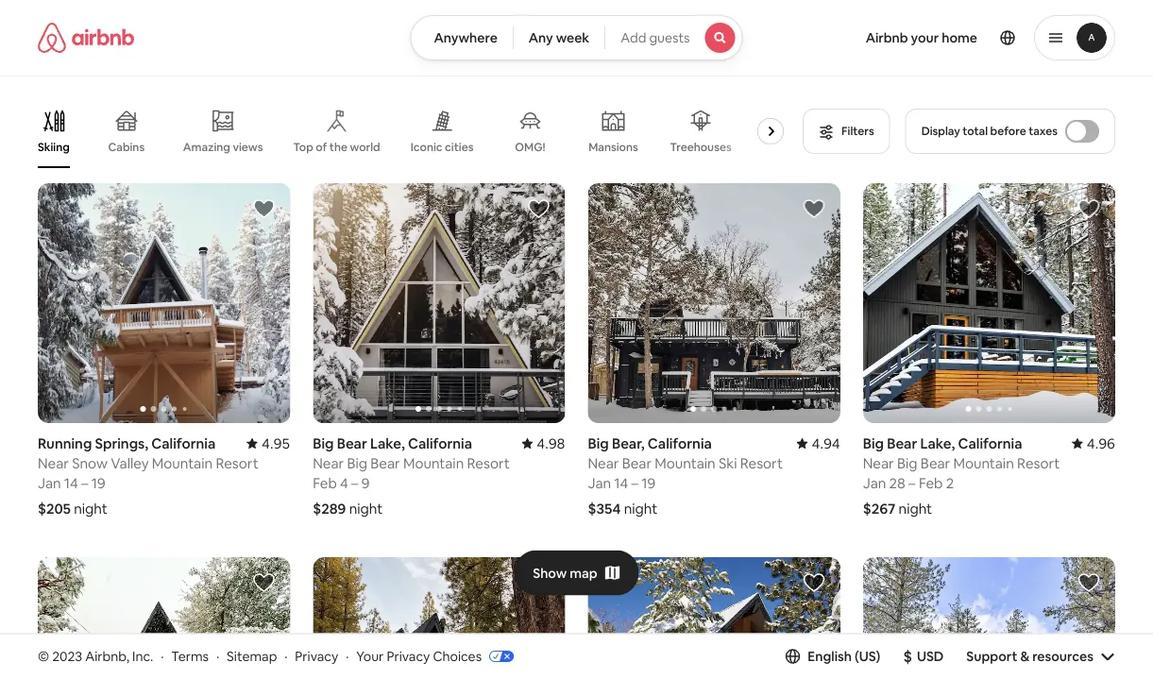 Task type: locate. For each thing, give the bounding box(es) containing it.
2 horizontal spatial jan
[[864, 474, 887, 492]]

1 horizontal spatial 14
[[615, 474, 629, 492]]

0 horizontal spatial 19
[[92, 474, 106, 492]]

valley
[[111, 454, 149, 472]]

3 jan from the left
[[864, 474, 887, 492]]

1 resort from the left
[[216, 454, 259, 472]]

4.94
[[812, 434, 841, 453]]

privacy left your
[[295, 648, 339, 665]]

1 – from the left
[[81, 474, 88, 492]]

2 near from the left
[[313, 454, 344, 472]]

jan for near snow valley mountain resort
[[38, 474, 61, 492]]

big bear, california near bear mountain ski resort jan 14 – 19 $354 night
[[588, 434, 784, 518]]

add to wishlist: big bear, california image
[[803, 198, 826, 220]]

19 for bear
[[642, 474, 656, 492]]

support
[[967, 648, 1018, 665]]

english (us)
[[808, 648, 881, 665]]

0 horizontal spatial lake,
[[370, 434, 405, 453]]

big left bear,
[[588, 434, 609, 453]]

views
[[233, 140, 263, 154]]

big for big bear lake, california near big bear mountain resort jan 28 – feb 2 $267 night
[[864, 434, 885, 453]]

week
[[556, 29, 590, 46]]

2 lake, from the left
[[921, 434, 956, 453]]

california
[[151, 434, 216, 453], [408, 434, 473, 453], [648, 434, 712, 453], [959, 434, 1023, 453]]

anywhere button
[[411, 15, 514, 60]]

3 mountain from the left
[[655, 454, 716, 472]]

2023
[[52, 648, 82, 665]]

night inside big bear lake, california near big bear mountain resort feb 4 – 9 $289 night
[[349, 499, 383, 518]]

3 resort from the left
[[741, 454, 784, 472]]

feb left 2
[[919, 474, 944, 492]]

– left 9 at the left bottom of page
[[352, 474, 359, 492]]

mansions
[[589, 140, 639, 155]]

2 night from the left
[[349, 499, 383, 518]]

2 resort from the left
[[467, 454, 510, 472]]

14 up $354
[[615, 474, 629, 492]]

1 horizontal spatial 19
[[642, 474, 656, 492]]

sitemap
[[227, 648, 277, 665]]

· right inc.
[[161, 648, 164, 665]]

4 · from the left
[[346, 648, 349, 665]]

big for big bear, california near bear mountain ski resort jan 14 – 19 $354 night
[[588, 434, 609, 453]]

1 horizontal spatial privacy
[[387, 648, 430, 665]]

amazing views
[[183, 140, 263, 154]]

jan inside big bear, california near bear mountain ski resort jan 14 – 19 $354 night
[[588, 474, 612, 492]]

privacy
[[295, 648, 339, 665], [387, 648, 430, 665]]

lake,
[[370, 434, 405, 453], [921, 434, 956, 453]]

privacy right your
[[387, 648, 430, 665]]

– down bear,
[[632, 474, 639, 492]]

3 · from the left
[[285, 648, 288, 665]]

4 california from the left
[[959, 434, 1023, 453]]

1 · from the left
[[161, 648, 164, 665]]

– right the 28
[[909, 474, 916, 492]]

2 · from the left
[[216, 648, 219, 665]]

near up 4
[[313, 454, 344, 472]]

4 – from the left
[[909, 474, 916, 492]]

14 down 'snow'
[[64, 474, 78, 492]]

add to wishlist: running springs, california image
[[253, 198, 275, 220]]

· left your
[[346, 648, 349, 665]]

· right terms
[[216, 648, 219, 665]]

©
[[38, 648, 49, 665]]

19 down bear,
[[642, 474, 656, 492]]

bear
[[337, 434, 367, 453], [888, 434, 918, 453], [371, 454, 400, 472], [623, 454, 652, 472], [921, 454, 951, 472]]

14 inside big bear, california near bear mountain ski resort jan 14 – 19 $354 night
[[615, 474, 629, 492]]

resources
[[1033, 648, 1094, 665]]

3 night from the left
[[624, 499, 658, 518]]

19 inside running springs, california near snow valley mountain resort jan 14 – 19 $205 night
[[92, 474, 106, 492]]

big inside big bear, california near bear mountain ski resort jan 14 – 19 $354 night
[[588, 434, 609, 453]]

skiing
[[38, 140, 70, 155]]

resort inside running springs, california near snow valley mountain resort jan 14 – 19 $205 night
[[216, 454, 259, 472]]

1 feb from the left
[[313, 474, 337, 492]]

jan left the 28
[[864, 474, 887, 492]]

springs,
[[95, 434, 148, 453]]

night down 9 at the left bottom of page
[[349, 499, 383, 518]]

big for big bear lake, california near big bear mountain resort feb 4 – 9 $289 night
[[313, 434, 334, 453]]

1 california from the left
[[151, 434, 216, 453]]

jan inside running springs, california near snow valley mountain resort jan 14 – 19 $205 night
[[38, 474, 61, 492]]

filters
[[842, 124, 875, 138]]

19 down 'snow'
[[92, 474, 106, 492]]

add guests
[[621, 29, 690, 46]]

© 2023 airbnb, inc. ·
[[38, 648, 164, 665]]

1 horizontal spatial feb
[[919, 474, 944, 492]]

map
[[570, 565, 598, 582]]

4 resort from the left
[[1018, 454, 1061, 472]]

treehouses
[[670, 140, 732, 155]]

amazing
[[183, 140, 230, 154]]

19
[[92, 474, 106, 492], [642, 474, 656, 492]]

near inside big bear lake, california near big bear mountain resort jan 28 – feb 2 $267 night
[[864, 454, 895, 472]]

1 near from the left
[[38, 454, 69, 472]]

omg!
[[515, 140, 546, 155]]

1 horizontal spatial lake,
[[921, 434, 956, 453]]

feb
[[313, 474, 337, 492], [919, 474, 944, 492]]

2 jan from the left
[[588, 474, 612, 492]]

jan
[[38, 474, 61, 492], [588, 474, 612, 492], [864, 474, 887, 492]]

4 near from the left
[[864, 454, 895, 472]]

1 lake, from the left
[[370, 434, 405, 453]]

2 14 from the left
[[615, 474, 629, 492]]

night right $354
[[624, 499, 658, 518]]

big up 9 at the left bottom of page
[[347, 454, 368, 472]]

terms · sitemap · privacy ·
[[171, 648, 349, 665]]

2 california from the left
[[408, 434, 473, 453]]

jan up $354
[[588, 474, 612, 492]]

add to wishlist: big bear lake, california image
[[528, 198, 551, 220], [1078, 198, 1101, 220], [528, 572, 551, 594]]

lake, inside big bear lake, california near big bear mountain resort feb 4 – 9 $289 night
[[370, 434, 405, 453]]

add guests button
[[605, 15, 743, 60]]

before
[[991, 124, 1027, 138]]

3 near from the left
[[588, 454, 619, 472]]

4 night from the left
[[899, 499, 933, 518]]

total
[[963, 124, 989, 138]]

2 feb from the left
[[919, 474, 944, 492]]

california inside big bear, california near bear mountain ski resort jan 14 – 19 $354 night
[[648, 434, 712, 453]]

2
[[947, 474, 955, 492]]

night down the 28
[[899, 499, 933, 518]]

night inside big bear lake, california near big bear mountain resort jan 28 – feb 2 $267 night
[[899, 499, 933, 518]]

near up the 28
[[864, 454, 895, 472]]

night
[[74, 499, 108, 518], [349, 499, 383, 518], [624, 499, 658, 518], [899, 499, 933, 518]]

display
[[922, 124, 961, 138]]

feb inside big bear lake, california near big bear mountain resort feb 4 – 9 $289 night
[[313, 474, 337, 492]]

14 for snow
[[64, 474, 78, 492]]

– inside big bear lake, california near big bear mountain resort feb 4 – 9 $289 night
[[352, 474, 359, 492]]

4.98
[[537, 434, 566, 453]]

4.96 out of 5 average rating image
[[1072, 434, 1116, 453]]

your privacy choices link
[[357, 648, 514, 666]]

0 horizontal spatial privacy
[[295, 648, 339, 665]]

running
[[38, 434, 92, 453]]

19 inside big bear, california near bear mountain ski resort jan 14 – 19 $354 night
[[642, 474, 656, 492]]

near
[[38, 454, 69, 472], [313, 454, 344, 472], [588, 454, 619, 472], [864, 454, 895, 472]]

near down running
[[38, 454, 69, 472]]

add to wishlist: idyllwild-pine cove, california image
[[253, 572, 275, 594]]

jan up $205
[[38, 474, 61, 492]]

14 inside running springs, california near snow valley mountain resort jan 14 – 19 $205 night
[[64, 474, 78, 492]]

display total before taxes
[[922, 124, 1059, 138]]

0 horizontal spatial feb
[[313, 474, 337, 492]]

·
[[161, 648, 164, 665], [216, 648, 219, 665], [285, 648, 288, 665], [346, 648, 349, 665]]

big right 4.94
[[864, 434, 885, 453]]

california inside big bear lake, california near big bear mountain resort feb 4 – 9 $289 night
[[408, 434, 473, 453]]

3 – from the left
[[632, 474, 639, 492]]

2 – from the left
[[352, 474, 359, 492]]

night inside big bear, california near bear mountain ski resort jan 14 – 19 $354 night
[[624, 499, 658, 518]]

jan for near bear mountain ski resort
[[588, 474, 612, 492]]

0 horizontal spatial jan
[[38, 474, 61, 492]]

0 horizontal spatial 14
[[64, 474, 78, 492]]

3 california from the left
[[648, 434, 712, 453]]

show map
[[533, 565, 598, 582]]

near down bear,
[[588, 454, 619, 472]]

$289
[[313, 499, 346, 518]]

big bear lake, california near big bear mountain resort feb 4 – 9 $289 night
[[313, 434, 510, 518]]

4 mountain from the left
[[954, 454, 1015, 472]]

1 night from the left
[[74, 499, 108, 518]]

2 19 from the left
[[642, 474, 656, 492]]

night right $205
[[74, 499, 108, 518]]

add to wishlist: big bear, california image
[[803, 572, 826, 594]]

feb left 4
[[313, 474, 337, 492]]

the
[[330, 140, 348, 155]]

1 jan from the left
[[38, 474, 61, 492]]

2 privacy from the left
[[387, 648, 430, 665]]

iconic cities
[[411, 140, 474, 154]]

lake, inside big bear lake, california near big bear mountain resort jan 28 – feb 2 $267 night
[[921, 434, 956, 453]]

None search field
[[411, 15, 743, 60]]

big right 4.95
[[313, 434, 334, 453]]

–
[[81, 474, 88, 492], [352, 474, 359, 492], [632, 474, 639, 492], [909, 474, 916, 492]]

big
[[313, 434, 334, 453], [588, 434, 609, 453], [864, 434, 885, 453], [347, 454, 368, 472], [898, 454, 918, 472]]

mountain
[[152, 454, 213, 472], [404, 454, 464, 472], [655, 454, 716, 472], [954, 454, 1015, 472]]

lake, for feb
[[921, 434, 956, 453]]

$354
[[588, 499, 621, 518]]

4.98 out of 5 average rating image
[[522, 434, 566, 453]]

1 mountain from the left
[[152, 454, 213, 472]]

2 mountain from the left
[[404, 454, 464, 472]]

4.96
[[1088, 434, 1116, 453]]

resort inside big bear lake, california near big bear mountain resort feb 4 – 9 $289 night
[[467, 454, 510, 472]]

group
[[38, 95, 792, 168], [38, 183, 290, 423], [313, 183, 566, 423], [588, 183, 841, 423], [864, 183, 1116, 423], [38, 557, 290, 680], [313, 557, 566, 680], [588, 557, 841, 680], [864, 557, 1116, 680]]

1 19 from the left
[[92, 474, 106, 492]]

mountain inside running springs, california near snow valley mountain resort jan 14 – 19 $205 night
[[152, 454, 213, 472]]

1 horizontal spatial jan
[[588, 474, 612, 492]]

california inside running springs, california near snow valley mountain resort jan 14 – 19 $205 night
[[151, 434, 216, 453]]

– down 'snow'
[[81, 474, 88, 492]]

9
[[362, 474, 370, 492]]

· left privacy link
[[285, 648, 288, 665]]

resort
[[216, 454, 259, 472], [467, 454, 510, 472], [741, 454, 784, 472], [1018, 454, 1061, 472]]

1 14 from the left
[[64, 474, 78, 492]]

terms link
[[171, 648, 209, 665]]

14
[[64, 474, 78, 492], [615, 474, 629, 492]]



Task type: vqa. For each thing, say whether or not it's contained in the screenshot.


Task type: describe. For each thing, give the bounding box(es) containing it.
$ usd
[[904, 647, 944, 666]]

near inside big bear, california near bear mountain ski resort jan 14 – 19 $354 night
[[588, 454, 619, 472]]

top of the world
[[293, 140, 381, 155]]

terms
[[171, 648, 209, 665]]

support & resources
[[967, 648, 1094, 665]]

resort inside big bear lake, california near big bear mountain resort jan 28 – feb 2 $267 night
[[1018, 454, 1061, 472]]

big up the 28
[[898, 454, 918, 472]]

airbnb
[[866, 29, 909, 46]]

4.94 out of 5 average rating image
[[797, 434, 841, 453]]

4.95 out of 5 average rating image
[[247, 434, 290, 453]]

show
[[533, 565, 567, 582]]

add
[[621, 29, 647, 46]]

airbnb your home
[[866, 29, 978, 46]]

home
[[942, 29, 978, 46]]

world
[[350, 140, 381, 155]]

lake, for 9
[[370, 434, 405, 453]]

1 privacy from the left
[[295, 648, 339, 665]]

mountain inside big bear, california near bear mountain ski resort jan 14 – 19 $354 night
[[655, 454, 716, 472]]

bear,
[[612, 434, 645, 453]]

group containing amazing views
[[38, 95, 792, 168]]

4.95
[[262, 434, 290, 453]]

airbnb,
[[85, 648, 129, 665]]

cities
[[445, 140, 474, 154]]

cabins
[[108, 140, 145, 155]]

add to wishlist: big bear lake, california image for 4.96
[[1078, 198, 1101, 220]]

near inside big bear lake, california near big bear mountain resort feb 4 – 9 $289 night
[[313, 454, 344, 472]]

support & resources button
[[967, 648, 1116, 665]]

– inside running springs, california near snow valley mountain resort jan 14 – 19 $205 night
[[81, 474, 88, 492]]

near inside running springs, california near snow valley mountain resort jan 14 – 19 $205 night
[[38, 454, 69, 472]]

any week button
[[513, 15, 606, 60]]

resort inside big bear, california near bear mountain ski resort jan 14 – 19 $354 night
[[741, 454, 784, 472]]

ski
[[719, 454, 738, 472]]

jan inside big bear lake, california near big bear mountain resort jan 28 – feb 2 $267 night
[[864, 474, 887, 492]]

night inside running springs, california near snow valley mountain resort jan 14 – 19 $205 night
[[74, 499, 108, 518]]

choices
[[433, 648, 482, 665]]

filters button
[[803, 109, 891, 154]]

&
[[1021, 648, 1030, 665]]

19 for snow
[[92, 474, 106, 492]]

$205
[[38, 499, 71, 518]]

big bear lake, california near big bear mountain resort jan 28 – feb 2 $267 night
[[864, 434, 1061, 518]]

taxes
[[1029, 124, 1059, 138]]

bear inside big bear, california near bear mountain ski resort jan 14 – 19 $354 night
[[623, 454, 652, 472]]

feb inside big bear lake, california near big bear mountain resort jan 28 – feb 2 $267 night
[[919, 474, 944, 492]]

profile element
[[766, 0, 1116, 76]]

your
[[357, 648, 384, 665]]

iconic
[[411, 140, 443, 154]]

none search field containing anywhere
[[411, 15, 743, 60]]

english
[[808, 648, 852, 665]]

california inside big bear lake, california near big bear mountain resort jan 28 – feb 2 $267 night
[[959, 434, 1023, 453]]

usd
[[918, 648, 944, 665]]

4
[[340, 474, 348, 492]]

(us)
[[855, 648, 881, 665]]

add to wishlist: pine mountain club, california image
[[1078, 572, 1101, 594]]

any
[[529, 29, 554, 46]]

– inside big bear, california near bear mountain ski resort jan 14 – 19 $354 night
[[632, 474, 639, 492]]

snow
[[72, 454, 108, 472]]

running springs, california near snow valley mountain resort jan 14 – 19 $205 night
[[38, 434, 259, 518]]

28
[[890, 474, 906, 492]]

– inside big bear lake, california near big bear mountain resort jan 28 – feb 2 $267 night
[[909, 474, 916, 492]]

privacy link
[[295, 648, 339, 665]]

14 for bear
[[615, 474, 629, 492]]

of
[[316, 140, 327, 155]]

your
[[912, 29, 940, 46]]

inc.
[[132, 648, 153, 665]]

$
[[904, 647, 913, 666]]

anywhere
[[434, 29, 498, 46]]

add to wishlist: big bear lake, california image for 4.98
[[528, 198, 551, 220]]

guests
[[650, 29, 690, 46]]

show map button
[[514, 551, 640, 596]]

sitemap link
[[227, 648, 277, 665]]

mountain inside big bear lake, california near big bear mountain resort feb 4 – 9 $289 night
[[404, 454, 464, 472]]

your privacy choices
[[357, 648, 482, 665]]

$267
[[864, 499, 896, 518]]

english (us) button
[[786, 648, 881, 665]]

top
[[293, 140, 314, 155]]

airbnb your home link
[[855, 18, 990, 58]]

any week
[[529, 29, 590, 46]]

mountain inside big bear lake, california near big bear mountain resort jan 28 – feb 2 $267 night
[[954, 454, 1015, 472]]



